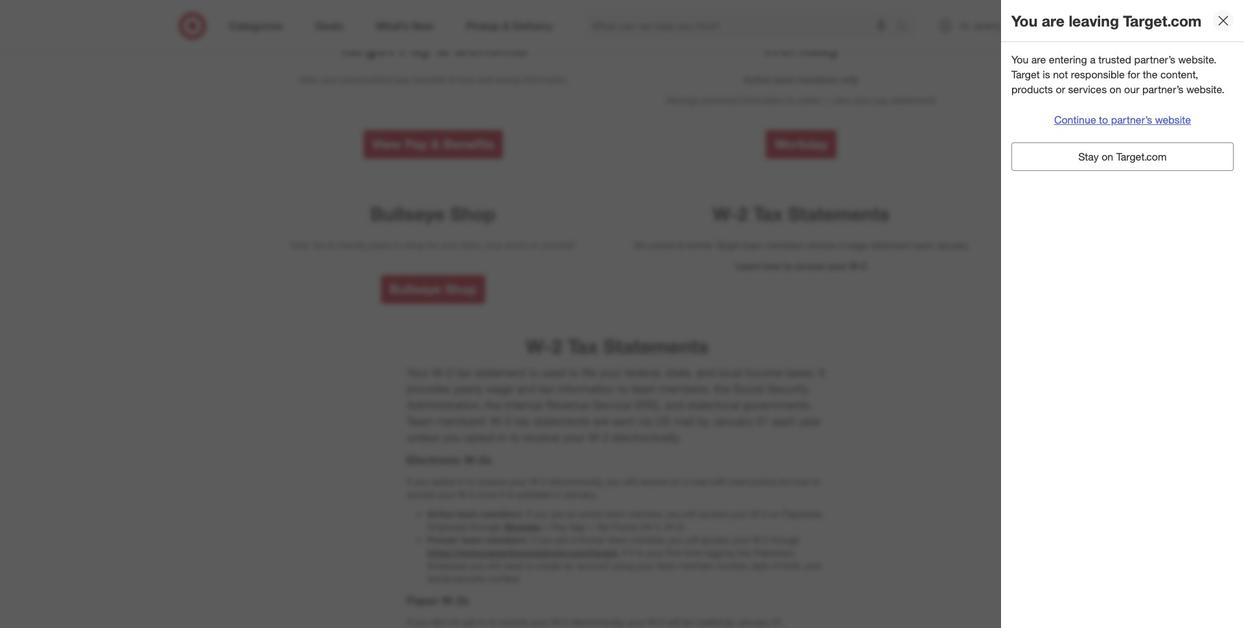 Task type: vqa. For each thing, say whether or not it's contained in the screenshot.
hours inside Ready within 2 hours for pickup inside the store Only 2 left
no



Task type: locate. For each thing, give the bounding box(es) containing it.
(w-
[[640, 522, 655, 533]]

an inside :  if you are an active team member, you will access your w-2 on paperless employee through
[[567, 509, 577, 520]]

or left services
[[1056, 83, 1066, 96]]

current
[[647, 240, 676, 251]]

2 vertical spatial tax
[[596, 522, 610, 533]]

31
[[756, 415, 769, 428]]

2 vertical spatial information
[[558, 382, 615, 396]]

0 vertical spatial statement
[[871, 240, 912, 251]]

shop up 'team,'
[[450, 203, 496, 226]]

wage up 'internal'
[[486, 382, 514, 396]]

in inside your w-2 tax statement is used to file your federal, state, and local income taxes. it provides yearly wage and tax information to team members, the social security administration, the internal revenue service (irs), and state/local governments. team members' w-2 tax statements are sent via us mail by january 31 each year unless you opted-in to receive your w-2 electronically.
[[498, 431, 507, 445]]

it inside if it is your first time logging into paperless employee you will need to create an account using your team member number, date of birth, and social security number.
[[630, 548, 635, 559]]

0 vertical spatial website.
[[1179, 53, 1217, 66]]

& for fast, fun & friendly place to shop for your team, your event or yourself!
[[328, 240, 334, 251]]

statement inside your w-2 tax statement is used to file your federal, state, and local income taxes. it provides yearly wage and tax information to team members, the social security administration, the internal revenue service (irs), and state/local governments. team members' w-2 tax statements are sent via us mail by january 31 each year unless you opted-in to receive your w-2 electronically.
[[475, 366, 526, 380]]

how
[[763, 261, 781, 272], [793, 476, 810, 487]]

>
[[544, 522, 549, 533], [588, 522, 594, 533]]

will up :  if you are an active team member, you will access your w-2 on paperless employee through
[[623, 476, 636, 487]]

1 vertical spatial january
[[713, 415, 753, 428]]

1 vertical spatial statement
[[475, 366, 526, 380]]

and left local
[[696, 366, 716, 380]]

w- up date
[[753, 535, 764, 546]]

1 horizontal spatial 2s
[[479, 454, 492, 467]]

0 vertical spatial former
[[686, 240, 713, 251]]

: inside :  if you are an active team member, you will access your w-2 on paperless employee through
[[522, 509, 524, 520]]

how right learn at the right
[[763, 261, 781, 272]]

1 horizontal spatial workday link
[[766, 130, 837, 159]]

to right continue
[[1099, 113, 1109, 126]]

0 vertical spatial workday
[[763, 37, 840, 59]]

1 horizontal spatial or
[[1056, 83, 1066, 96]]

access
[[795, 261, 826, 272], [407, 489, 435, 500], [699, 509, 728, 520], [701, 535, 730, 546]]

for
[[1128, 68, 1140, 81], [427, 240, 438, 251], [780, 476, 791, 487]]

0 vertical spatial it
[[500, 489, 505, 500]]

0 vertical spatial for
[[1128, 68, 1140, 81]]

you up the security
[[470, 561, 485, 572]]

internal
[[505, 399, 543, 412]]

2 employee from the top
[[427, 561, 468, 572]]

1 horizontal spatial for
[[780, 476, 791, 487]]

is inside your w-2 tax statement is used to file your federal, state, and local income taxes. it provides yearly wage and tax information to team members, the social security administration, the internal revenue service (irs), and state/local governments. team members' w-2 tax statements are sent via us mail by january 31 each year unless you opted-in to receive your w-2 electronically.
[[529, 366, 538, 380]]

workday up active team members only
[[763, 37, 840, 59]]

team
[[407, 415, 434, 428]]

0 horizontal spatial former
[[578, 535, 605, 546]]

will inside former team members :  if you are a former team member, you will access your w-2 though https://www.paperlessemployee.com/target.
[[686, 535, 699, 546]]

and right birth,
[[806, 561, 821, 572]]

former inside former team members :  if you are a former team member, you will access your w-2 though https://www.paperlessemployee.com/target.
[[578, 535, 605, 546]]

w- down social
[[442, 594, 457, 608]]

not right did
[[447, 617, 460, 628]]

tax up all current & former target team members receive a wage statement each january
[[753, 203, 783, 226]]

statements up all current & former target team members receive a wage statement each january
[[788, 203, 890, 226]]

by inside your w-2 tax statement is used to file your federal, state, and local income taxes. it provides yearly wage and tax information to team members, the social security administration, the internal revenue service (irs), and state/local governments. team members' w-2 tax statements are sent via us mail by january 31 each year unless you opted-in to receive your w-2 electronically.
[[698, 415, 710, 428]]

2s
[[479, 454, 492, 467], [457, 594, 469, 608]]

0 vertical spatial or
[[1056, 83, 1066, 96]]

0 vertical spatial you
[[1012, 11, 1038, 30]]

0 vertical spatial statements
[[891, 94, 936, 105]]

team inside :  if you are an active team member, you will access your w-2 on paperless employee through
[[606, 509, 626, 520]]

receive right opt-
[[499, 617, 529, 628]]

1 vertical spatial an
[[567, 509, 577, 520]]

local
[[719, 366, 742, 380]]

in
[[498, 431, 507, 445], [458, 476, 465, 487], [554, 489, 561, 500], [479, 617, 486, 628]]

trusted
[[1099, 53, 1132, 66]]

you inside you are entering a trusted partner's website. target is not responsible for the content, products or services on our partner's website.
[[1012, 53, 1029, 66]]

are down service
[[593, 415, 609, 428]]

w- up provides
[[432, 366, 447, 380]]

1 horizontal spatial statement
[[871, 240, 912, 251]]

2 horizontal spatial target
[[1012, 68, 1040, 81]]

if inside if it is your first time logging into paperless employee you will need to create an account using your team member number, date of birth, and social security number.
[[622, 548, 627, 559]]

view
[[833, 94, 851, 105]]

employee up former
[[427, 522, 468, 533]]

bullseye up shop
[[370, 203, 445, 226]]

bullseye shop link
[[381, 276, 485, 304]]

mail
[[674, 415, 694, 428], [692, 476, 708, 487]]

0 vertical spatial on
[[1110, 83, 1122, 96]]

member
[[679, 561, 714, 572]]

once
[[477, 489, 498, 500]]

friendly
[[337, 240, 367, 251]]

access up 'logging'
[[701, 535, 730, 546]]

team down first
[[657, 561, 677, 572]]

benefits inside view pay & benefits link
[[444, 136, 494, 152]]

each inside your w-2 tax statement is used to file your federal, state, and local income taxes. it provides yearly wage and tax information to team members, the social security administration, the internal revenue service (irs), and state/local governments. team members' w-2 tax statements are sent via us mail by january 31 each year unless you opted-in to receive your w-2 electronically.
[[772, 415, 797, 428]]

1 vertical spatial paperless
[[754, 548, 794, 559]]

1 vertical spatial :
[[526, 535, 528, 546]]

https://www.paperlessemployee.com/target. link
[[427, 548, 620, 559]]

governments.
[[743, 399, 812, 412]]

for up our
[[1128, 68, 1140, 81]]

1 you from the top
[[1012, 11, 1038, 30]]

2 vertical spatial for
[[780, 476, 791, 487]]

1 vertical spatial the
[[714, 382, 730, 396]]

w-2 tax statements up federal,
[[526, 335, 709, 358]]

shop
[[404, 240, 424, 251]]

service
[[593, 399, 632, 412]]

by right mailed
[[725, 617, 735, 628]]

statements
[[788, 203, 890, 226], [604, 335, 709, 358]]

is up products
[[1043, 68, 1050, 81]]

you left opted
[[414, 476, 429, 487]]

number.
[[488, 574, 521, 585]]

0 vertical spatial each
[[914, 240, 934, 251]]

for right shop
[[427, 240, 438, 251]]

you inside your w-2 tax statement is used to file your federal, state, and local income taxes. it provides yearly wage and tax information to team members, the social security administration, the internal revenue service (irs), and state/local governments. team members' w-2 tax statements are sent via us mail by january 31 each year unless you opted-in to receive your w-2 electronically.
[[443, 431, 461, 445]]

2
[[1049, 14, 1053, 21], [738, 203, 748, 226], [862, 261, 867, 272], [552, 335, 562, 358], [447, 366, 453, 380], [505, 415, 512, 428], [603, 431, 609, 445], [542, 476, 547, 487], [470, 489, 475, 500], [762, 509, 767, 520], [764, 535, 769, 546], [563, 617, 568, 628], [660, 617, 665, 628]]

active up manage personal information & career + view your pay statements
[[744, 74, 771, 85]]

team up forms
[[606, 509, 626, 520]]

all
[[634, 240, 644, 251]]

1 vertical spatial website.
[[1187, 83, 1225, 96]]

or right event
[[530, 240, 539, 251]]

1 horizontal spatial wage
[[846, 240, 868, 251]]

january
[[936, 240, 969, 251], [713, 415, 753, 428], [738, 617, 770, 628]]

0 vertical spatial paperless
[[783, 509, 823, 520]]

workday link down manage personal information & career + view your pay statements
[[766, 130, 837, 159]]

1 vertical spatial mail
[[692, 476, 708, 487]]

pay for target
[[399, 37, 431, 59]]

your inside former team members :  if you are a former team member, you will access your w-2 though https://www.paperlessemployee.com/target.
[[732, 535, 750, 546]]

on
[[1110, 83, 1122, 96], [1102, 151, 1114, 164], [770, 509, 780, 520]]

https://www.paperlessemployee.com/target.
[[427, 548, 620, 559]]

31.
[[772, 617, 785, 628]]

the left content,
[[1143, 68, 1158, 81]]

personalized
[[341, 74, 393, 85]]

electronically, up january.
[[549, 476, 604, 487]]

1 horizontal spatial target
[[716, 240, 741, 251]]

1 vertical spatial active
[[427, 509, 454, 520]]

bullseye shop down fast, fun & friendly place to shop for your team, your event or yourself!
[[390, 281, 477, 298]]

1 vertical spatial employee
[[427, 561, 468, 572]]

w- up available
[[530, 476, 542, 487]]

1 vertical spatial former
[[578, 535, 605, 546]]

0 horizontal spatial statement
[[475, 366, 526, 380]]

not
[[1053, 68, 1068, 81], [447, 617, 460, 628]]

2 vertical spatial tax
[[515, 415, 530, 428]]

are down january.
[[551, 509, 564, 520]]

bullseye down shop
[[390, 281, 441, 298]]

1 vertical spatial on
[[1102, 151, 1114, 164]]

to inside you are leaving target.com dialog
[[1099, 113, 1109, 126]]

your left 'team,'
[[440, 240, 458, 251]]

0 horizontal spatial view
[[299, 74, 318, 85]]

w-2 tax statements up all current & former target team members receive a wage statement each january
[[713, 203, 890, 226]]

members up "learn how to access your w-2"
[[766, 240, 805, 251]]

2 you from the top
[[1012, 53, 1029, 66]]

fast, fun & friendly place to shop for your team, your event or yourself!
[[291, 240, 575, 251]]

your
[[407, 366, 429, 380]]

0 vertical spatial electronically,
[[549, 476, 604, 487]]

a up responsible
[[1090, 53, 1096, 66]]

view your personalized pay, benefits & total well-being information
[[299, 74, 568, 85]]

information down file
[[558, 382, 615, 396]]

2s for electronic w-2s
[[479, 454, 492, 467]]

if down electronic
[[407, 476, 412, 487]]

(irs),
[[635, 399, 662, 412]]

the inside you are entering a trusted partner's website. target is not responsible for the content, products or services on our partner's website.
[[1143, 68, 1158, 81]]

1 vertical spatial how
[[793, 476, 810, 487]]

website. up content,
[[1179, 53, 1217, 66]]

0 vertical spatial an
[[671, 476, 681, 487]]

2 link
[[1030, 12, 1058, 40]]

team down federal,
[[631, 382, 657, 396]]

benefits for target pay & benefits
[[455, 37, 528, 59]]

be
[[683, 617, 693, 628]]

active
[[744, 74, 771, 85], [427, 509, 454, 520]]

a
[[1090, 53, 1096, 66], [839, 240, 844, 251], [571, 535, 576, 546]]

target.com
[[1123, 11, 1202, 30], [1117, 151, 1167, 164]]

on right stay
[[1102, 151, 1114, 164]]

2 horizontal spatial tax
[[539, 382, 554, 396]]

2 inside 'link'
[[1049, 14, 1053, 21]]

1 horizontal spatial each
[[914, 240, 934, 251]]

access inside former team members :  if you are a former team member, you will access your w-2 though https://www.paperlessemployee.com/target.
[[701, 535, 730, 546]]

partner's down content,
[[1143, 83, 1184, 96]]

being
[[497, 74, 519, 85]]

to right opt-
[[489, 617, 497, 628]]

0 horizontal spatial wage
[[486, 382, 514, 396]]

event
[[506, 240, 528, 251]]

search
[[891, 20, 922, 33]]

1 vertical spatial each
[[772, 415, 797, 428]]

on inside :  if you are an active team member, you will access your w-2 on paperless employee through
[[770, 509, 780, 520]]

1 vertical spatial statements
[[604, 335, 709, 358]]

your w-2 tax statement is used to file your federal, state, and local income taxes. it provides yearly wage and tax information to team members, the social security administration, the internal revenue service (irs), and state/local governments. team members' w-2 tax statements are sent via us mail by january 31 each year unless you opted-in to receive your w-2 electronically.
[[407, 366, 826, 445]]

january inside your w-2 tax statement is used to file your federal, state, and local income taxes. it provides yearly wage and tax information to team members, the social security administration, the internal revenue service (irs), and state/local governments. team members' w-2 tax statements are sent via us mail by january 31 each year unless you opted-in to receive your w-2 electronically.
[[713, 415, 753, 428]]

1 horizontal spatial :
[[526, 535, 528, 546]]

1 vertical spatial member,
[[631, 535, 666, 546]]

paperless up though
[[783, 509, 823, 520]]

0 vertical spatial by
[[698, 415, 710, 428]]

you down members'
[[443, 431, 461, 445]]

are inside you are entering a trusted partner's website. target is not responsible for the content, products or services on our partner's website.
[[1032, 53, 1046, 66]]

access down with
[[699, 509, 728, 520]]

website. down content,
[[1187, 83, 1225, 96]]

1 horizontal spatial w-2 tax statements
[[713, 203, 890, 226]]

1 vertical spatial view
[[372, 136, 401, 152]]

0 vertical spatial a
[[1090, 53, 1096, 66]]

0 horizontal spatial >
[[544, 522, 549, 533]]

if inside :  if you are an active team member, you will access your w-2 on paperless employee through
[[527, 509, 532, 520]]

continue
[[1054, 113, 1096, 126]]

the
[[1143, 68, 1158, 81], [714, 382, 730, 396], [485, 399, 502, 412]]

former team members :  if you are a former team member, you will access your w-2 though https://www.paperlessemployee.com/target.
[[427, 535, 800, 559]]

stay
[[1079, 151, 1099, 164]]

a up "learn how to access your w-2"
[[839, 240, 844, 251]]

mail left with
[[692, 476, 708, 487]]

w-2 tax statements
[[713, 203, 890, 226], [526, 335, 709, 358]]

if inside former team members :  if you are a former team member, you will access your w-2 though https://www.paperlessemployee.com/target.
[[531, 535, 536, 546]]

manage personal information & career + view your pay statements
[[667, 94, 936, 105]]

statements down revenue
[[533, 415, 590, 428]]

how right instructions
[[793, 476, 810, 487]]

: up the https://www.paperlessemployee.com/target.
[[526, 535, 528, 546]]

if up https://www.paperlessemployee.com/target. link
[[531, 535, 536, 546]]

your down 'create'
[[531, 617, 549, 628]]

security
[[454, 574, 486, 585]]

0 horizontal spatial target
[[339, 37, 394, 59]]

access down opted
[[407, 489, 435, 500]]

1 horizontal spatial not
[[1053, 68, 1068, 81]]

your down all current & former target team members receive a wage statement each january
[[828, 261, 847, 272]]

workday link
[[766, 130, 837, 159], [504, 522, 541, 533]]

2 vertical spatial an
[[564, 561, 574, 572]]

your right file
[[600, 366, 622, 380]]

+
[[825, 94, 830, 105]]

though
[[772, 535, 800, 546]]

2 inside :  if you are an active team member, you will access your w-2 on paperless employee through
[[762, 509, 767, 520]]

will inside :  if you are an active team member, you will access your w-2 on paperless employee through
[[684, 509, 697, 520]]

tax
[[753, 203, 783, 226], [568, 335, 598, 358], [596, 522, 610, 533]]

logging
[[704, 548, 734, 559]]

an up the app
[[567, 509, 577, 520]]

target.com inside button
[[1117, 151, 1167, 164]]

1 horizontal spatial former
[[686, 240, 713, 251]]

if
[[407, 476, 412, 487], [527, 509, 532, 520], [531, 535, 536, 546], [622, 548, 627, 559], [407, 617, 412, 628]]

you up the 2).
[[667, 509, 681, 520]]

1 vertical spatial or
[[530, 240, 539, 251]]

an
[[671, 476, 681, 487], [567, 509, 577, 520], [564, 561, 574, 572]]

are inside :  if you are an active team member, you will access your w-2 on paperless employee through
[[551, 509, 564, 520]]

0 horizontal spatial statements
[[533, 415, 590, 428]]

team inside your w-2 tax statement is used to file your federal, state, and local income taxes. it provides yearly wage and tax information to team members, the social security administration, the internal revenue service (irs), and state/local governments. team members' w-2 tax statements are sent via us mail by january 31 each year unless you opted-in to receive your w-2 electronically.
[[631, 382, 657, 396]]

you are leaving target.com dialog
[[1001, 0, 1244, 629]]

w- down instructions
[[750, 509, 762, 520]]

0 vertical spatial the
[[1143, 68, 1158, 81]]

benefits for view pay & benefits
[[444, 136, 494, 152]]

an inside if you opted in to receive your w-2 electronically, you will receive an e-mail with instructions for how to access your w-2 once it is available in january.
[[671, 476, 681, 487]]

career
[[796, 94, 822, 105]]

to inside if it is your first time logging into paperless employee you will need to create an account using your team member number, date of birth, and social security number.
[[526, 561, 534, 572]]

bullseye shop
[[370, 203, 496, 226], [390, 281, 477, 298]]

each
[[914, 240, 934, 251], [772, 415, 797, 428]]

mail inside if you opted in to receive your w-2 electronically, you will receive an e-mail with instructions for how to access your w-2 once it is available in january.
[[692, 476, 708, 487]]

for inside you are entering a trusted partner's website. target is not responsible for the content, products or services on our partner's website.
[[1128, 68, 1140, 81]]

0 vertical spatial active
[[744, 74, 771, 85]]

are left leaving
[[1042, 11, 1065, 30]]

unless
[[407, 431, 439, 445]]

statement
[[871, 240, 912, 251], [475, 366, 526, 380]]

: inside former team members :  if you are a former team member, you will access your w-2 though https://www.paperlessemployee.com/target.
[[526, 535, 528, 546]]

only
[[841, 74, 859, 85]]

pay
[[874, 94, 888, 105]]

1 vertical spatial tax
[[539, 382, 554, 396]]

0 horizontal spatial for
[[427, 240, 438, 251]]

0 horizontal spatial :
[[522, 509, 524, 520]]

employee inside if it is your first time logging into paperless employee you will need to create an account using your team member number, date of birth, and social security number.
[[427, 561, 468, 572]]

2s up opt-
[[457, 594, 469, 608]]

pay
[[399, 37, 431, 59], [405, 136, 427, 152], [552, 522, 567, 533]]

receive up "once"
[[478, 476, 507, 487]]

will up "number."
[[487, 561, 500, 572]]

1 horizontal spatial view
[[372, 136, 401, 152]]

1 vertical spatial information
[[740, 94, 786, 105]]

1 vertical spatial wage
[[486, 382, 514, 396]]

0 horizontal spatial by
[[698, 415, 710, 428]]

your
[[321, 74, 338, 85], [853, 94, 871, 105], [440, 240, 458, 251], [485, 240, 503, 251], [828, 261, 847, 272], [600, 366, 622, 380], [563, 431, 585, 445], [510, 476, 527, 487], [438, 489, 456, 500], [730, 509, 748, 520], [732, 535, 750, 546], [646, 548, 664, 559], [636, 561, 654, 572], [531, 617, 549, 628], [628, 617, 645, 628]]

view for view your personalized pay, benefits & total well-being information
[[299, 74, 318, 85]]

0 horizontal spatial the
[[485, 399, 502, 412]]

1 horizontal spatial active
[[744, 74, 771, 85]]

members inside former team members :  if you are a former team member, you will access your w-2 though https://www.paperlessemployee.com/target.
[[485, 535, 526, 546]]

2 vertical spatial on
[[770, 509, 780, 520]]

2 horizontal spatial for
[[1128, 68, 1140, 81]]

1 vertical spatial workday link
[[504, 522, 541, 533]]

tax down 'internal'
[[515, 415, 530, 428]]

will up the 'time'
[[686, 535, 699, 546]]

it inside if you opted in to receive your w-2 electronically, you will receive an e-mail with instructions for how to access your w-2 once it is available in january.
[[500, 489, 505, 500]]

1 employee from the top
[[427, 522, 468, 533]]

2s down opted-
[[479, 454, 492, 467]]

to right opted
[[467, 476, 475, 487]]

on up though
[[770, 509, 780, 520]]

information right the being
[[522, 74, 568, 85]]

What can we help you find? suggestions appear below search field
[[584, 12, 900, 40]]

team up through
[[457, 509, 478, 520]]

a inside former team members :  if you are a former team member, you will access your w-2 though https://www.paperlessemployee.com/target.
[[571, 535, 576, 546]]

members up the https://www.paperlessemployee.com/target.
[[485, 535, 526, 546]]

on left our
[[1110, 83, 1122, 96]]

2 horizontal spatial the
[[1143, 68, 1158, 81]]

1 vertical spatial target.com
[[1117, 151, 1167, 164]]

in down 'internal'
[[498, 431, 507, 445]]

continue to partner's website link
[[1012, 112, 1234, 127]]

is right "once"
[[507, 489, 514, 500]]

1 vertical spatial pay
[[405, 136, 427, 152]]

& for target pay & benefits
[[437, 37, 449, 59]]

team
[[773, 74, 795, 85], [743, 240, 764, 251], [631, 382, 657, 396], [457, 509, 478, 520], [606, 509, 626, 520], [461, 535, 483, 546], [608, 535, 628, 546], [657, 561, 677, 572]]

member, inside :  if you are an active team member, you will access your w-2 on paperless employee through
[[629, 509, 664, 520]]

0 vertical spatial mail
[[674, 415, 694, 428]]

2 vertical spatial workday
[[504, 522, 541, 533]]

:
[[522, 509, 524, 520], [526, 535, 528, 546]]

0 vertical spatial tax
[[753, 203, 783, 226]]

paperless inside if it is your first time logging into paperless employee you will need to create an account using your team member number, date of birth, and social security number.
[[754, 548, 794, 559]]

w- up active team members
[[458, 489, 470, 500]]

target
[[339, 37, 394, 59], [1012, 68, 1040, 81], [716, 240, 741, 251]]

january.
[[564, 489, 597, 500]]

on inside you are entering a trusted partner's website. target is not responsible for the content, products or services on our partner's website.
[[1110, 83, 1122, 96]]

0 horizontal spatial it
[[500, 489, 505, 500]]

1 vertical spatial 2s
[[457, 594, 469, 608]]

0 vertical spatial view
[[299, 74, 318, 85]]

if inside if you opted in to receive your w-2 electronically, you will receive an e-mail with instructions for how to access your w-2 once it is available in january.
[[407, 476, 412, 487]]

1 vertical spatial w-2 tax statements
[[526, 335, 709, 358]]

by down the state/local
[[698, 415, 710, 428]]

number,
[[716, 561, 749, 572]]

w- down 'create'
[[551, 617, 563, 628]]

1 vertical spatial by
[[725, 617, 735, 628]]

income
[[746, 366, 783, 380]]

statements up federal,
[[604, 335, 709, 358]]



Task type: describe. For each thing, give the bounding box(es) containing it.
to down all current & former target team members receive a wage statement each january
[[784, 261, 793, 272]]

your right using
[[636, 561, 654, 572]]

your down revenue
[[563, 431, 585, 445]]

members,
[[660, 382, 711, 396]]

w- down service
[[588, 431, 603, 445]]

members for former team members :  if you are a former team member, you will access your w-2 though https://www.paperlessemployee.com/target.
[[485, 535, 526, 546]]

learn how to access your w-2
[[736, 261, 867, 272]]

is inside if you opted in to receive your w-2 electronically, you will receive an e-mail with instructions for how to access your w-2 once it is available in january.
[[507, 489, 514, 500]]

personal
[[702, 94, 737, 105]]

target inside you are entering a trusted partner's website. target is not responsible for the content, products or services on our partner's website.
[[1012, 68, 1040, 81]]

w- up the used in the bottom left of the page
[[526, 335, 552, 358]]

it
[[819, 366, 826, 380]]

electronically.
[[613, 431, 681, 445]]

and down members, on the bottom right of the page
[[665, 399, 684, 412]]

how inside if you opted in to receive your w-2 electronically, you will receive an e-mail with instructions for how to access your w-2 once it is available in january.
[[793, 476, 810, 487]]

if for did
[[407, 617, 412, 628]]

us
[[655, 415, 671, 428]]

w- left be
[[648, 617, 660, 628]]

account
[[577, 561, 609, 572]]

w- inside former team members :  if you are a former team member, you will access your w-2 though https://www.paperlessemployee.com/target.
[[753, 535, 764, 546]]

2).
[[677, 522, 687, 533]]

1 vertical spatial for
[[427, 240, 438, 251]]

pay,
[[395, 74, 411, 85]]

file
[[582, 366, 597, 380]]

electronic w-2s
[[407, 454, 492, 467]]

and up 'internal'
[[517, 382, 536, 396]]

0 vertical spatial workday link
[[766, 130, 837, 159]]

1 horizontal spatial tax
[[515, 415, 530, 428]]

a inside you are entering a trusted partner's website. target is not responsible for the content, products or services on our partner's website.
[[1090, 53, 1096, 66]]

website
[[1155, 113, 1191, 126]]

not inside you are entering a trusted partner's website. target is not responsible for the content, products or services on our partner's website.
[[1053, 68, 1068, 81]]

yourself!
[[541, 240, 575, 251]]

did
[[431, 617, 444, 628]]

stay on target.com button
[[1012, 143, 1234, 171]]

to left file
[[569, 366, 579, 380]]

if for opted
[[407, 476, 412, 487]]

active for active team members
[[427, 509, 454, 520]]

1 horizontal spatial by
[[725, 617, 735, 628]]

your up available
[[510, 476, 527, 487]]

your left be
[[628, 617, 645, 628]]

is inside you are entering a trusted partner's website. target is not responsible for the content, products or services on our partner's website.
[[1043, 68, 1050, 81]]

will inside if it is your first time logging into paperless employee you will need to create an account using your team member number, date of birth, and social security number.
[[487, 561, 500, 572]]

will inside if you opted in to receive your w-2 electronically, you will receive an e-mail with instructions for how to access your w-2 once it is available in january.
[[623, 476, 636, 487]]

1 vertical spatial shop
[[445, 281, 477, 298]]

team up learn at the right
[[743, 240, 764, 251]]

through
[[470, 522, 501, 533]]

w- inside :  if you are an active team member, you will access your w-2 on paperless employee through
[[750, 509, 762, 520]]

create
[[536, 561, 562, 572]]

mail inside your w-2 tax statement is used to file your federal, state, and local income taxes. it provides yearly wage and tax information to team members, the social security administration, the internal revenue service (irs), and state/local governments. team members' w-2 tax statements are sent via us mail by january 31 each year unless you opted-in to receive your w-2 electronically.
[[674, 415, 694, 428]]

0 vertical spatial tax
[[456, 366, 472, 380]]

0 vertical spatial partner's
[[1135, 53, 1176, 66]]

access inside if you opted in to receive your w-2 electronically, you will receive an e-mail with instructions for how to access your w-2 once it is available in january.
[[407, 489, 435, 500]]

if you did not opt-in to receive your w-2 electronically, your w-2 will be mailed by january 31.
[[407, 617, 785, 628]]

social
[[427, 574, 451, 585]]

& for view pay & benefits
[[431, 136, 440, 152]]

you down available
[[534, 509, 549, 520]]

your left event
[[485, 240, 503, 251]]

electronic
[[407, 454, 461, 467]]

2 inside former team members :  if you are a former team member, you will access your w-2 though https://www.paperlessemployee.com/target.
[[764, 535, 769, 546]]

time
[[684, 548, 702, 559]]

responsible
[[1071, 68, 1125, 81]]

your left personalized
[[321, 74, 338, 85]]

fast,
[[291, 240, 311, 251]]

entering
[[1049, 53, 1087, 66]]

receive up "learn how to access your w-2"
[[807, 240, 837, 251]]

w- down opted-
[[464, 454, 480, 467]]

revenue
[[546, 399, 590, 412]]

team,
[[460, 240, 483, 251]]

0 horizontal spatial not
[[447, 617, 460, 628]]

state,
[[666, 366, 693, 380]]

w- down all current & former target team members receive a wage statement each january
[[850, 261, 862, 272]]

you are leaving target.com
[[1012, 11, 1202, 30]]

pay for view
[[405, 136, 427, 152]]

or inside you are entering a trusted partner's website. target is not responsible for the content, products or services on our partner's website.
[[1056, 83, 1066, 96]]

4,
[[655, 522, 662, 533]]

electronically, inside if you opted in to receive your w-2 electronically, you will receive an e-mail with instructions for how to access your w-2 once it is available in january.
[[549, 476, 604, 487]]

federal,
[[625, 366, 662, 380]]

to down "year"
[[813, 476, 821, 487]]

1 vertical spatial workday
[[775, 136, 828, 152]]

1 vertical spatial partner's
[[1143, 83, 1184, 96]]

is inside if it is your first time logging into paperless employee you will need to create an account using your team member number, date of birth, and social security number.
[[637, 548, 644, 559]]

1 vertical spatial a
[[839, 240, 844, 251]]

an inside if it is your first time logging into paperless employee you will need to create an account using your team member number, date of birth, and social security number.
[[564, 561, 574, 572]]

well-
[[477, 74, 497, 85]]

to up service
[[618, 382, 628, 396]]

administration,
[[407, 399, 482, 412]]

if you opted in to receive your w-2 electronically, you will receive an e-mail with instructions for how to access your w-2 once it is available in january.
[[407, 476, 821, 500]]

in left january.
[[554, 489, 561, 500]]

paperless inside :  if you are an active team member, you will access your w-2 on paperless employee through
[[783, 509, 823, 520]]

former
[[427, 535, 458, 546]]

1 horizontal spatial statements
[[788, 203, 890, 226]]

opted-
[[464, 431, 498, 445]]

stay on target.com
[[1079, 151, 1167, 164]]

need
[[503, 561, 523, 572]]

are inside former team members :  if you are a former team member, you will access your w-2 though https://www.paperlessemployee.com/target.
[[556, 535, 568, 546]]

active team members
[[427, 509, 522, 520]]

2 vertical spatial january
[[738, 617, 770, 628]]

members'
[[437, 415, 487, 428]]

paper w-2s
[[407, 594, 469, 608]]

w- up opted-
[[491, 415, 505, 428]]

will left be
[[667, 617, 680, 628]]

0 vertical spatial january
[[936, 240, 969, 251]]

team down through
[[461, 535, 483, 546]]

team up manage personal information & career + view your pay statements
[[773, 74, 795, 85]]

0 horizontal spatial workday link
[[504, 522, 541, 533]]

active
[[579, 509, 603, 520]]

team down forms
[[608, 535, 628, 546]]

view pay & benefits
[[372, 136, 494, 152]]

2 vertical spatial pay
[[552, 522, 567, 533]]

view for view pay & benefits
[[372, 136, 401, 152]]

fun
[[313, 240, 326, 251]]

date
[[751, 561, 769, 572]]

using
[[612, 561, 634, 572]]

total
[[457, 74, 475, 85]]

your inside :  if you are an active team member, you will access your w-2 on paperless employee through
[[730, 509, 748, 520]]

0 vertical spatial information
[[522, 74, 568, 85]]

1 vertical spatial tax
[[568, 335, 598, 358]]

services
[[1068, 83, 1107, 96]]

you left did
[[414, 617, 429, 628]]

1 horizontal spatial the
[[714, 382, 730, 396]]

member, inside former team members :  if you are a former team member, you will access your w-2 though https://www.paperlessemployee.com/target.
[[631, 535, 666, 546]]

you up https://www.paperlessemployee.com/target. link
[[539, 535, 553, 546]]

target pay & benefits
[[339, 37, 528, 59]]

active for active team members only
[[744, 74, 771, 85]]

1 vertical spatial bullseye shop
[[390, 281, 477, 298]]

0 horizontal spatial how
[[763, 261, 781, 272]]

0 vertical spatial target
[[339, 37, 394, 59]]

2s for paper w-2s
[[457, 594, 469, 608]]

0 vertical spatial bullseye
[[370, 203, 445, 226]]

on inside button
[[1102, 151, 1114, 164]]

wage inside your w-2 tax statement is used to file your federal, state, and local income taxes. it provides yearly wage and tax information to team members, the social security administration, the internal revenue service (irs), and state/local governments. team members' w-2 tax statements are sent via us mail by january 31 each year unless you opted-in to receive your w-2 electronically.
[[486, 382, 514, 396]]

:  if you are an active team member, you will access your w-2 on paperless employee through
[[427, 509, 823, 533]]

members for active team members only
[[798, 74, 838, 85]]

0 vertical spatial shop
[[450, 203, 496, 226]]

2 vertical spatial partner's
[[1111, 113, 1153, 126]]

used
[[541, 366, 566, 380]]

access down all current & former target team members receive a wage statement each january
[[795, 261, 826, 272]]

if for is
[[622, 548, 627, 559]]

1 > from the left
[[544, 522, 549, 533]]

are inside your w-2 tax statement is used to file your federal, state, and local income taxes. it provides yearly wage and tax information to team members, the social security administration, the internal revenue service (irs), and state/local governments. team members' w-2 tax statements are sent via us mail by january 31 each year unless you opted-in to receive your w-2 electronically.
[[593, 415, 609, 428]]

you for you are leaving target.com
[[1012, 11, 1038, 30]]

you for you are entering a trusted partner's website. target is not responsible for the content, products or services on our partner's website.
[[1012, 53, 1029, 66]]

social
[[733, 382, 764, 396]]

employee inside :  if you are an active team member, you will access your w-2 on paperless employee through
[[427, 522, 468, 533]]

w- right 4,
[[665, 522, 677, 533]]

you up first
[[669, 535, 683, 546]]

search button
[[891, 12, 922, 43]]

instructions
[[730, 476, 777, 487]]

taxes.
[[786, 366, 816, 380]]

your left "pay"
[[853, 94, 871, 105]]

& for all current & former target team members receive a wage statement each january
[[678, 240, 684, 251]]

2 > from the left
[[588, 522, 594, 533]]

0 vertical spatial wage
[[846, 240, 868, 251]]

leaving
[[1069, 11, 1119, 30]]

receive left e-
[[639, 476, 668, 487]]

your down opted
[[438, 489, 456, 500]]

mailed
[[696, 617, 723, 628]]

all current & former target team members receive a wage statement each january
[[634, 240, 969, 251]]

available
[[517, 489, 552, 500]]

team inside if it is your first time logging into paperless employee you will need to create an account using your team member number, date of birth, and social security number.
[[657, 561, 677, 572]]

you inside if it is your first time logging into paperless employee you will need to create an account using your team member number, date of birth, and social security number.
[[470, 561, 485, 572]]

w- up learn at the right
[[713, 203, 738, 226]]

receive inside your w-2 tax statement is used to file your federal, state, and local income taxes. it provides yearly wage and tax information to team members, the social security administration, the internal revenue service (irs), and state/local governments. team members' w-2 tax statements are sent via us mail by january 31 each year unless you opted-in to receive your w-2 electronically.
[[523, 431, 560, 445]]

you up :  if you are an active team member, you will access your w-2 on paperless employee through
[[606, 476, 621, 487]]

0 vertical spatial target.com
[[1123, 11, 1202, 30]]

active team members only
[[744, 74, 859, 85]]

members for active team members
[[481, 509, 522, 520]]

paper
[[407, 594, 439, 608]]

in right did
[[479, 617, 486, 628]]

access inside :  if you are an active team member, you will access your w-2 on paperless employee through
[[699, 509, 728, 520]]

our
[[1125, 83, 1140, 96]]

0 vertical spatial bullseye shop
[[370, 203, 496, 226]]

in right opted
[[458, 476, 465, 487]]

information inside your w-2 tax statement is used to file your federal, state, and local income taxes. it provides yearly wage and tax information to team members, the social security administration, the internal revenue service (irs), and state/local governments. team members' w-2 tax statements are sent via us mail by january 31 each year unless you opted-in to receive your w-2 electronically.
[[558, 382, 615, 396]]

via
[[638, 415, 652, 428]]

1 vertical spatial bullseye
[[390, 281, 441, 298]]

2 vertical spatial the
[[485, 399, 502, 412]]

1 vertical spatial electronically,
[[571, 617, 625, 628]]

and inside if it is your first time logging into paperless employee you will need to create an account using your team member number, date of birth, and social security number.
[[806, 561, 821, 572]]

your left first
[[646, 548, 664, 559]]

you are entering a trusted partner's website. target is not responsible for the content, products or services on our partner's website.
[[1012, 53, 1225, 96]]

benefits
[[414, 74, 446, 85]]

statements inside your w-2 tax statement is used to file your federal, state, and local income taxes. it provides yearly wage and tax information to team members, the social security administration, the internal revenue service (irs), and state/local governments. team members' w-2 tax statements are sent via us mail by january 31 each year unless you opted-in to receive your w-2 electronically.
[[533, 415, 590, 428]]

to down 'internal'
[[510, 431, 520, 445]]

place
[[369, 240, 391, 251]]

for inside if you opted in to receive your w-2 electronically, you will receive an e-mail with instructions for how to access your w-2 once it is available in january.
[[780, 476, 791, 487]]

continue to partner's website
[[1054, 113, 1191, 126]]

birth,
[[782, 561, 803, 572]]

to left shop
[[394, 240, 402, 251]]

products
[[1012, 83, 1053, 96]]

app
[[569, 522, 586, 533]]

into
[[737, 548, 752, 559]]



